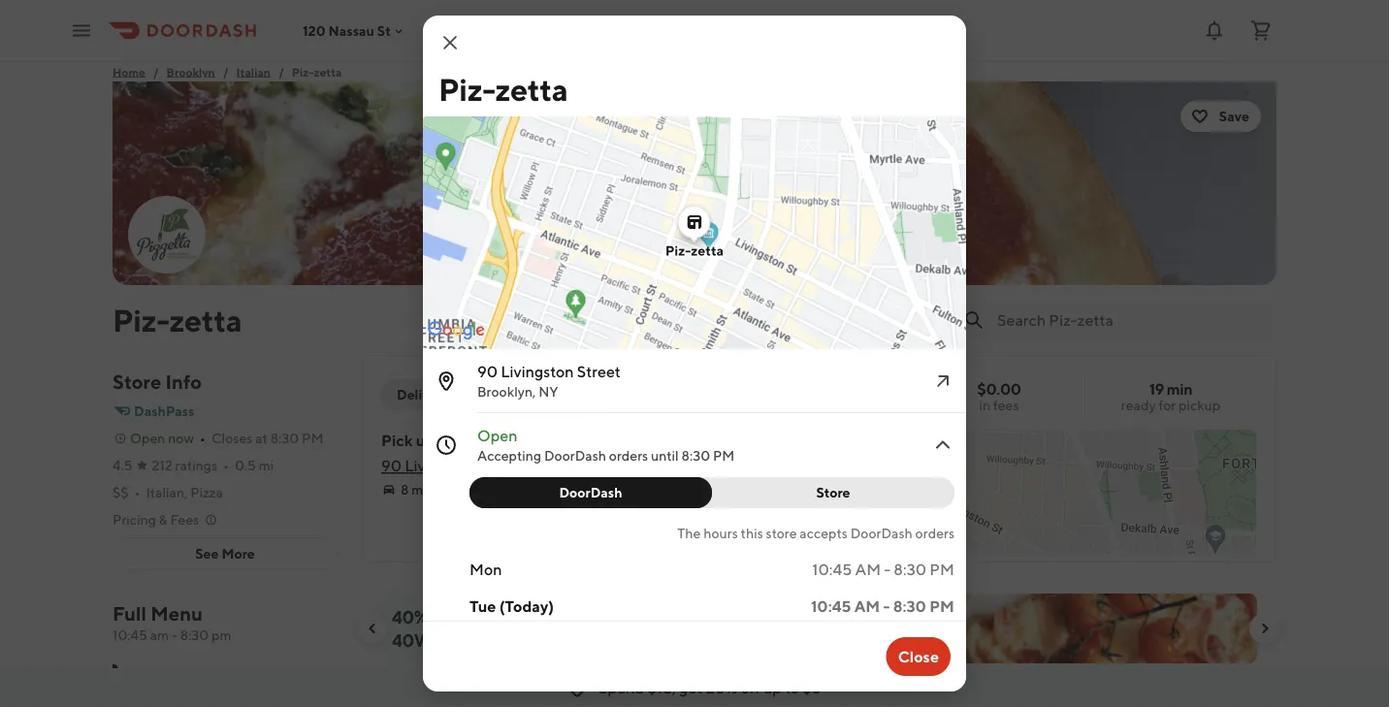 Task type: locate. For each thing, give the bounding box(es) containing it.
spend
[[599, 679, 644, 697]]

piz zetta image
[[113, 81, 1277, 285], [130, 198, 204, 272]]

0 horizontal spatial livingston
[[405, 456, 478, 475]]

livingston up '8 min'
[[405, 456, 478, 475]]

3 / from the left
[[278, 65, 284, 79]]

up inside pick up this order at: 90 livingston street
[[416, 431, 435, 450]]

Item Search search field
[[997, 309, 1261, 331]]

min for 19
[[1167, 380, 1193, 398]]

90 down pick on the left of the page
[[381, 456, 402, 475]]

close piz-zetta image
[[438, 31, 462, 54]]

0 vertical spatial orders
[[609, 448, 648, 464]]

until
[[651, 448, 679, 464]]

1 vertical spatial 90
[[381, 456, 402, 475]]

0 horizontal spatial up
[[416, 431, 435, 450]]

close
[[898, 648, 939, 666]]

up inside 40% off first 2 orders up to $10 off with 40welcome, valid on subtotals $15
[[553, 606, 574, 627]]

Pickup radio
[[464, 379, 539, 410]]

select promotional banner element
[[776, 664, 861, 698]]

the
[[677, 525, 701, 541]]

19
[[1149, 380, 1164, 398]]

2 vertical spatial up
[[763, 679, 782, 697]]

accepts
[[800, 525, 848, 541]]

street inside 90 livingston street brooklyn, ny
[[577, 362, 621, 381]]

1 vertical spatial min
[[411, 482, 434, 498]]

/ right the home 'link'
[[153, 65, 159, 79]]

open up 'accepting'
[[477, 426, 518, 445]]

to inside 40% off first 2 orders up to $10 off with 40welcome, valid on subtotals $15
[[577, 606, 593, 627]]

open
[[477, 426, 518, 445], [130, 430, 165, 446]]

$0.00 in fees
[[977, 380, 1021, 413]]

min right 8 in the bottom left of the page
[[411, 482, 434, 498]]

1 vertical spatial am
[[854, 597, 880, 616]]

off right 20%
[[741, 679, 760, 697]]

open for open now
[[130, 430, 165, 446]]

doordash up doordash button at bottom
[[544, 448, 606, 464]]

$10
[[596, 606, 624, 627]]

2
[[489, 606, 498, 627]]

to for $10
[[577, 606, 593, 627]]

10:45 am - 8:30 pm up close button
[[811, 597, 955, 616]]

/ right italian link at the left top
[[278, 65, 284, 79]]

10:45 am - 8:30 pm
[[812, 560, 955, 579], [811, 597, 955, 616]]

0 horizontal spatial to
[[577, 606, 593, 627]]

0 vertical spatial store
[[113, 371, 161, 393]]

1 vertical spatial livingston
[[405, 456, 478, 475]]

this inside pick up this order at: 90 livingston street
[[438, 431, 465, 450]]

livingston inside pick up this order at: 90 livingston street
[[405, 456, 478, 475]]

min inside 19 min ready for pickup
[[1167, 380, 1193, 398]]

40% off first 2 orders up to $10 off with 40welcome, valid on subtotals $15
[[392, 606, 686, 650]]

$15
[[650, 630, 676, 650]]

2 horizontal spatial orders
[[915, 525, 955, 541]]

10:45 am - 8:30 pm down accepts
[[812, 560, 955, 579]]

up left $5
[[763, 679, 782, 697]]

min for 8
[[411, 482, 434, 498]]

- up close button
[[883, 597, 890, 616]]

1 horizontal spatial orders
[[609, 448, 648, 464]]

store inside button
[[816, 485, 850, 501]]

0 horizontal spatial store
[[113, 371, 161, 393]]

this up the '90 livingston street' link
[[438, 431, 465, 450]]

1 horizontal spatial /
[[223, 65, 229, 79]]

to left $5
[[785, 679, 799, 697]]

this for store
[[741, 525, 763, 541]]

1 vertical spatial to
[[785, 679, 799, 697]]

1 vertical spatial •
[[223, 457, 229, 473]]

1 vertical spatial this
[[741, 525, 763, 541]]

0 vertical spatial 10:45 am - 8:30 pm
[[812, 560, 955, 579]]

brooklyn,
[[477, 384, 536, 400]]

0 horizontal spatial /
[[153, 65, 159, 79]]

store
[[113, 371, 161, 393], [816, 485, 850, 501]]

- inside full menu 10:45 am - 8:30 pm
[[172, 627, 177, 643]]

pm
[[302, 430, 323, 446], [713, 448, 735, 464], [930, 560, 955, 579], [930, 597, 955, 616]]

1 vertical spatial 10:45
[[811, 597, 851, 616]]

1 vertical spatial 10:45 am - 8:30 pm
[[811, 597, 955, 616]]

• right $$
[[134, 485, 140, 501]]

- right "am"
[[172, 627, 177, 643]]

120 nassau st
[[303, 23, 391, 39]]

am
[[150, 627, 169, 643]]

up
[[416, 431, 435, 450], [553, 606, 574, 627], [763, 679, 782, 697]]

this
[[438, 431, 465, 450], [741, 525, 763, 541]]

0 vertical spatial am
[[855, 560, 881, 579]]

accepting
[[477, 448, 541, 464]]

1 horizontal spatial this
[[741, 525, 763, 541]]

0 vertical spatial livingston
[[501, 362, 574, 381]]

1 horizontal spatial 90
[[477, 362, 498, 381]]

1 vertical spatial up
[[553, 606, 574, 627]]

pizza
[[190, 485, 223, 501]]

full menu 10:45 am - 8:30 pm
[[113, 602, 231, 643]]

• right "now"
[[200, 430, 206, 446]]

pm inside open accepting doordash orders until 8:30 pm
[[713, 448, 735, 464]]

1 vertical spatial -
[[883, 597, 890, 616]]

2 vertical spatial 10:45
[[113, 627, 147, 643]]

ny
[[539, 384, 558, 400]]

up right pick on the left of the page
[[416, 431, 435, 450]]

0 vertical spatial •
[[200, 430, 206, 446]]

open inside open accepting doordash orders until 8:30 pm
[[477, 426, 518, 445]]

10:45
[[812, 560, 852, 579], [811, 597, 851, 616], [113, 627, 147, 643]]

min
[[1167, 380, 1193, 398], [411, 482, 434, 498]]

90
[[477, 362, 498, 381], [381, 456, 402, 475]]

1 vertical spatial store
[[816, 485, 850, 501]]

next button of carousel image
[[1257, 621, 1273, 636]]

1 vertical spatial street
[[481, 456, 525, 475]]

am
[[855, 560, 881, 579], [854, 597, 880, 616]]

on
[[553, 630, 573, 650]]

at
[[255, 430, 268, 446]]

2 vertical spatial orders
[[501, 606, 550, 627]]

italian link
[[236, 62, 271, 81]]

0 vertical spatial doordash
[[544, 448, 606, 464]]

open up 212
[[130, 430, 165, 446]]

full
[[113, 602, 147, 625]]

min right 19
[[1167, 380, 1193, 398]]

dashpass
[[134, 403, 194, 419]]

2 vertical spatial -
[[172, 627, 177, 643]]

-
[[884, 560, 891, 579], [883, 597, 890, 616], [172, 627, 177, 643]]

home link
[[113, 62, 145, 81]]

0 vertical spatial click item image
[[931, 370, 955, 393]]

0 vertical spatial street
[[577, 362, 621, 381]]

this inside the piz-zetta dialog
[[741, 525, 763, 541]]

0 vertical spatial min
[[1167, 380, 1193, 398]]

orders inside open accepting doordash orders until 8:30 pm
[[609, 448, 648, 464]]

1 horizontal spatial off
[[627, 606, 649, 627]]

to
[[577, 606, 593, 627], [785, 679, 799, 697]]

previous button of carousel image
[[365, 621, 380, 636]]

1 vertical spatial click item image
[[931, 434, 955, 457]]

0 vertical spatial -
[[884, 560, 891, 579]]

this left store
[[741, 525, 763, 541]]

0.5
[[235, 457, 256, 473]]

off right $10
[[627, 606, 649, 627]]

1 horizontal spatial store
[[816, 485, 850, 501]]

store up accepts
[[816, 485, 850, 501]]

brooklyn
[[166, 65, 215, 79]]

1 vertical spatial doordash
[[559, 485, 622, 501]]

at:
[[510, 431, 529, 450]]

hour options option group
[[470, 477, 955, 508]]

0 vertical spatial to
[[577, 606, 593, 627]]

store up dashpass
[[113, 371, 161, 393]]

8:30
[[270, 430, 299, 446], [682, 448, 710, 464], [894, 560, 927, 579], [893, 597, 926, 616], [180, 627, 209, 643]]

up for 40%
[[553, 606, 574, 627]]

0 horizontal spatial open
[[130, 430, 165, 446]]

get
[[679, 679, 703, 697]]

1 horizontal spatial up
[[553, 606, 574, 627]]

0 vertical spatial 10:45
[[812, 560, 852, 579]]

to left $10
[[577, 606, 593, 627]]

livingston up ny
[[501, 362, 574, 381]]

0 vertical spatial up
[[416, 431, 435, 450]]

/ left italian link at the left top
[[223, 65, 229, 79]]

click item image
[[931, 370, 955, 393], [931, 434, 955, 457]]

• left 0.5
[[223, 457, 229, 473]]

0 horizontal spatial 90
[[381, 456, 402, 475]]

1 vertical spatial orders
[[915, 525, 955, 541]]

map region
[[396, 49, 1141, 545], [353, 308, 1346, 556]]

0 horizontal spatial this
[[438, 431, 465, 450]]

street down order
[[481, 456, 525, 475]]

doordash down open accepting doordash orders until 8:30 pm
[[559, 485, 622, 501]]

•
[[200, 430, 206, 446], [223, 457, 229, 473], [134, 485, 140, 501]]

orders
[[609, 448, 648, 464], [915, 525, 955, 541], [501, 606, 550, 627]]

off up 40welcome,
[[431, 606, 452, 627]]

italian,
[[146, 485, 188, 501]]

2 horizontal spatial /
[[278, 65, 284, 79]]

2 horizontal spatial up
[[763, 679, 782, 697]]

- for tue (today)
[[883, 597, 890, 616]]

am up select promotional banner element
[[854, 597, 880, 616]]

1 horizontal spatial street
[[577, 362, 621, 381]]

save button
[[1180, 101, 1261, 132]]

2 vertical spatial •
[[134, 485, 140, 501]]

120
[[303, 23, 326, 39]]

0.5 mi
[[235, 457, 274, 473]]

$15,
[[647, 679, 676, 697]]

0 horizontal spatial min
[[411, 482, 434, 498]]

- down the hours this store accepts doordash orders
[[884, 560, 891, 579]]

0 horizontal spatial street
[[481, 456, 525, 475]]

1 horizontal spatial open
[[477, 426, 518, 445]]

street up open accepting doordash orders until 8:30 pm
[[577, 362, 621, 381]]

am down the hours this store accepts doordash orders
[[855, 560, 881, 579]]

valid
[[513, 630, 550, 650]]

/
[[153, 65, 159, 79], [223, 65, 229, 79], [278, 65, 284, 79]]

1 horizontal spatial min
[[1167, 380, 1193, 398]]

featured
[[128, 670, 183, 686]]

up up on
[[553, 606, 574, 627]]

0 vertical spatial this
[[438, 431, 465, 450]]

piz-zetta dialog
[[396, 16, 1141, 707]]

40welcome,
[[392, 630, 510, 650]]

am for tue (today)
[[854, 597, 880, 616]]

2 click item image from the top
[[931, 434, 955, 457]]

piz-
[[292, 65, 314, 79], [438, 71, 495, 107], [665, 243, 691, 259], [665, 243, 691, 259], [113, 302, 169, 338]]

1 click item image from the top
[[931, 370, 955, 393]]

0 horizontal spatial orders
[[501, 606, 550, 627]]

10:45 am - 8:30 pm for tue (today)
[[811, 597, 955, 616]]

info
[[165, 371, 202, 393]]

1 horizontal spatial livingston
[[501, 362, 574, 381]]

store for store info
[[113, 371, 161, 393]]

1 horizontal spatial to
[[785, 679, 799, 697]]

doordash right accepts
[[850, 525, 913, 541]]

click item image for doordash
[[931, 434, 955, 457]]

0 vertical spatial 90
[[477, 362, 498, 381]]

90 up the pickup
[[477, 362, 498, 381]]



Task type: vqa. For each thing, say whether or not it's contained in the screenshot.
order methods option group on the bottom left of the page
yes



Task type: describe. For each thing, give the bounding box(es) containing it.
90 inside pick up this order at: 90 livingston street
[[381, 456, 402, 475]]

fees
[[170, 512, 199, 528]]

the hours this store accepts doordash orders
[[677, 525, 955, 541]]

notification bell image
[[1203, 19, 1226, 42]]

mon
[[470, 560, 502, 579]]

4.5
[[113, 457, 132, 473]]

&
[[159, 512, 167, 528]]

see more button
[[113, 538, 337, 569]]

tue
[[470, 597, 496, 616]]

see
[[195, 546, 219, 562]]

fees
[[993, 397, 1019, 413]]

more
[[222, 546, 255, 562]]

10:45 inside full menu 10:45 am - 8:30 pm
[[113, 627, 147, 643]]

open menu image
[[70, 19, 93, 42]]

10:45 for tue (today)
[[811, 597, 851, 616]]

212
[[152, 457, 172, 473]]

19 min ready for pickup
[[1121, 380, 1221, 413]]

mi
[[259, 457, 274, 473]]

close button
[[886, 637, 951, 676]]

order methods option group
[[381, 379, 539, 410]]

up for spend
[[763, 679, 782, 697]]

90 livingston street link
[[381, 456, 525, 475]]

8:30 inside full menu 10:45 am - 8:30 pm
[[180, 627, 209, 643]]

Delivery radio
[[381, 379, 476, 410]]

pm
[[212, 627, 231, 643]]

menu
[[151, 602, 203, 625]]

2 / from the left
[[223, 65, 229, 79]]

pricing
[[113, 512, 156, 528]]

0 horizontal spatial •
[[134, 485, 140, 501]]

0 items, open order cart image
[[1249, 19, 1273, 42]]

nassau
[[328, 23, 374, 39]]

items
[[185, 670, 219, 686]]

featured items
[[128, 670, 219, 686]]

pricing & fees button
[[113, 510, 219, 530]]

DoorDash button
[[470, 477, 712, 508]]

store
[[766, 525, 797, 541]]

Store button
[[700, 477, 955, 508]]

pick
[[381, 431, 413, 450]]

90 inside 90 livingston street brooklyn, ny
[[477, 362, 498, 381]]

• closes at 8:30 pm
[[200, 430, 323, 446]]

20%
[[706, 679, 738, 697]]

pricing & fees
[[113, 512, 199, 528]]

ready
[[1121, 397, 1156, 413]]

open now
[[130, 430, 194, 446]]

open accepting doordash orders until 8:30 pm
[[477, 426, 735, 464]]

8 min
[[401, 482, 434, 498]]

this for order
[[438, 431, 465, 450]]

ratings
[[175, 457, 217, 473]]

120 nassau st button
[[303, 23, 406, 39]]

doordash inside doordash button
[[559, 485, 622, 501]]

home / brooklyn / italian / piz-zetta
[[113, 65, 342, 79]]

powered by google image
[[428, 321, 485, 340]]

see more
[[195, 546, 255, 562]]

1 / from the left
[[153, 65, 159, 79]]

with
[[652, 606, 686, 627]]

store info
[[113, 371, 202, 393]]

italian
[[236, 65, 271, 79]]

hours
[[703, 525, 738, 541]]

brooklyn link
[[166, 62, 215, 81]]

10:45 for mon
[[812, 560, 852, 579]]

$$
[[113, 485, 129, 501]]

212 ratings •
[[152, 457, 229, 473]]

- for mon
[[884, 560, 891, 579]]

40%
[[392, 606, 428, 627]]

8:30 inside open accepting doordash orders until 8:30 pm
[[682, 448, 710, 464]]

pickup
[[479, 387, 523, 403]]

90 livingston street brooklyn, ny
[[477, 362, 621, 400]]

2 horizontal spatial •
[[223, 457, 229, 473]]

(today)
[[499, 597, 554, 616]]

order
[[468, 431, 507, 450]]

home
[[113, 65, 145, 79]]

now
[[168, 430, 194, 446]]

first
[[455, 606, 486, 627]]

open for open accepting doordash orders until 8:30 pm
[[477, 426, 518, 445]]

livingston inside 90 livingston street brooklyn, ny
[[501, 362, 574, 381]]

10:45 am - 8:30 pm for mon
[[812, 560, 955, 579]]

delivery
[[397, 387, 449, 403]]

spend $15, get 20% off up to $5
[[599, 679, 821, 697]]

st
[[377, 23, 391, 39]]

street inside pick up this order at: 90 livingston street
[[481, 456, 525, 475]]

am for mon
[[855, 560, 881, 579]]

in
[[979, 397, 991, 413]]

8
[[401, 482, 409, 498]]

doordash inside open accepting doordash orders until 8:30 pm
[[544, 448, 606, 464]]

$0.00
[[977, 380, 1021, 398]]

2 vertical spatial doordash
[[850, 525, 913, 541]]

click item image for street
[[931, 370, 955, 393]]

save
[[1219, 108, 1249, 124]]

pickup
[[1179, 397, 1221, 413]]

subtotals
[[576, 630, 647, 650]]

for
[[1159, 397, 1176, 413]]

2 horizontal spatial off
[[741, 679, 760, 697]]

pick up this order at: 90 livingston street
[[381, 431, 529, 475]]

0 horizontal spatial off
[[431, 606, 452, 627]]

map region containing piz-zetta
[[396, 49, 1141, 545]]

to for $5
[[785, 679, 799, 697]]

closes
[[211, 430, 253, 446]]

orders inside 40% off first 2 orders up to $10 off with 40welcome, valid on subtotals $15
[[501, 606, 550, 627]]

1 horizontal spatial •
[[200, 430, 206, 446]]

store for store
[[816, 485, 850, 501]]

$5
[[803, 679, 821, 697]]

tue (today)
[[470, 597, 554, 616]]

$$ • italian, pizza
[[113, 485, 223, 501]]



